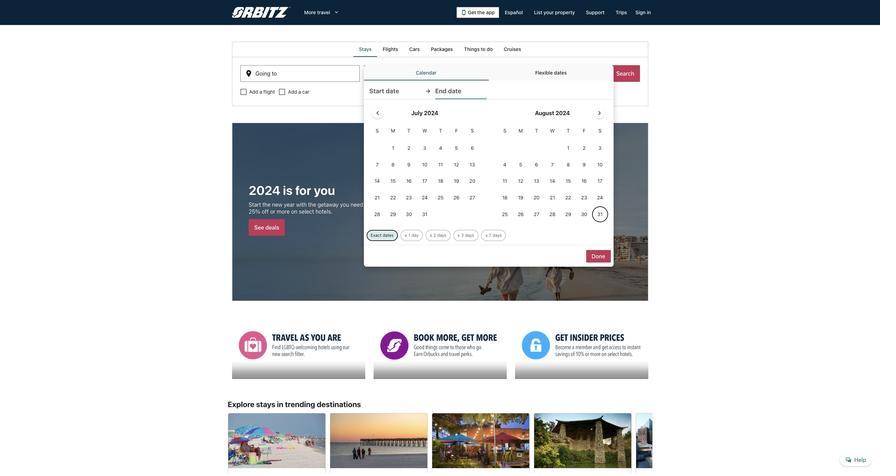 Task type: locate. For each thing, give the bounding box(es) containing it.
1 31 from the left
[[423, 211, 428, 217]]

0 horizontal spatial 13
[[470, 162, 475, 168]]

tab list up the calendar
[[232, 42, 649, 57]]

2 days from the left
[[465, 233, 475, 238]]

2
[[408, 145, 411, 151], [583, 145, 586, 151], [434, 233, 436, 238]]

the right get
[[478, 9, 485, 15]]

1 9 from the left
[[408, 162, 411, 168]]

list your property link
[[529, 6, 581, 19]]

directional image
[[425, 88, 431, 94]]

21 inside july 2024 'element'
[[375, 195, 380, 201]]

18 inside july 2024 'element'
[[438, 178, 444, 184]]

japanese tea gardens featuring a garden and a pond image
[[534, 413, 632, 469]]

2 horizontal spatial opens in a new window image
[[515, 322, 521, 329]]

car
[[303, 89, 310, 95]]

t
[[408, 128, 411, 134], [440, 128, 443, 134], [536, 128, 539, 134], [567, 128, 570, 134]]

6 inside july 2024 'element'
[[471, 145, 474, 151]]

1 29 from the left
[[390, 211, 396, 217]]

1 horizontal spatial 30
[[582, 211, 588, 217]]

add a flight
[[249, 89, 275, 95]]

m inside july 2024 'element'
[[391, 128, 396, 134]]

2 date from the left
[[448, 88, 462, 95]]

the up select
[[308, 202, 316, 208]]

0 horizontal spatial 28 button
[[370, 207, 386, 223]]

1 ± from the left
[[405, 233, 408, 238]]

7 inside july 2024 'element'
[[376, 162, 379, 168]]

in right stays
[[277, 400, 284, 409]]

f inside august 2024 element
[[583, 128, 586, 134]]

travel sale activities deals image
[[232, 123, 649, 301]]

29
[[390, 211, 396, 217], [566, 211, 572, 217]]

1 horizontal spatial 8
[[567, 162, 570, 168]]

14 button
[[370, 173, 386, 189], [545, 173, 561, 189]]

dates right exact
[[383, 233, 394, 238]]

27 inside july 2024 'element'
[[470, 195, 476, 201]]

flights
[[383, 46, 399, 52]]

24
[[422, 195, 428, 201], [598, 195, 604, 201]]

2024 right august
[[556, 110, 570, 116]]

2 17 from the left
[[598, 178, 603, 184]]

27
[[470, 195, 476, 201], [534, 211, 540, 217]]

0 horizontal spatial 20
[[470, 178, 476, 184]]

1 vertical spatial 12
[[519, 178, 524, 184]]

2 8 from the left
[[567, 162, 570, 168]]

4 ± from the left
[[486, 233, 488, 238]]

1 horizontal spatial 12 button
[[513, 173, 529, 189]]

0 horizontal spatial 12
[[454, 162, 459, 168]]

add for add a flight
[[249, 89, 258, 95]]

f for august 2024
[[583, 128, 586, 134]]

22 button
[[386, 190, 401, 206], [561, 190, 577, 206]]

5 inside august 2024 element
[[520, 162, 523, 168]]

0 horizontal spatial 4
[[440, 145, 443, 151]]

31 inside july 2024 'element'
[[423, 211, 428, 217]]

3 button for august 2024
[[593, 140, 609, 156]]

1 horizontal spatial 23
[[582, 195, 588, 201]]

start date
[[370, 88, 399, 95]]

0 vertical spatial 6
[[471, 145, 474, 151]]

1 vertical spatial 5 button
[[513, 157, 529, 173]]

august
[[536, 110, 555, 116]]

0 horizontal spatial 15 button
[[386, 173, 401, 189]]

17
[[423, 178, 428, 184], [598, 178, 603, 184]]

28 inside august 2024 element
[[550, 211, 556, 217]]

1 9 button from the left
[[401, 157, 417, 173]]

1 vertical spatial 27 button
[[529, 207, 545, 223]]

2 29 from the left
[[566, 211, 572, 217]]

7 for first the 7 button from the left
[[376, 162, 379, 168]]

1 horizontal spatial 3 button
[[593, 140, 609, 156]]

dates for flexible dates
[[555, 70, 567, 76]]

0 vertical spatial tab list
[[232, 42, 649, 57]]

25 inside july 2024 'element'
[[438, 195, 444, 201]]

0 horizontal spatial 2
[[408, 145, 411, 151]]

m for august 2024
[[519, 128, 523, 134]]

0 horizontal spatial dates
[[383, 233, 394, 238]]

1 horizontal spatial w
[[551, 128, 555, 134]]

2 31 from the left
[[598, 211, 603, 217]]

1 inside august 2024 element
[[568, 145, 570, 151]]

2 add from the left
[[288, 89, 297, 95]]

start date button
[[370, 83, 421, 99]]

new
[[272, 202, 282, 208]]

2024 right the july
[[424, 110, 439, 116]]

application
[[370, 105, 609, 223]]

15 for second 15 button from right
[[391, 178, 396, 184]]

end
[[436, 88, 447, 95]]

9 inside august 2024 element
[[583, 162, 586, 168]]

0 vertical spatial 25
[[438, 195, 444, 201]]

3 ± from the left
[[458, 233, 460, 238]]

0 vertical spatial 20
[[470, 178, 476, 184]]

0 vertical spatial 19
[[454, 178, 460, 184]]

9 for 1st 9 button
[[408, 162, 411, 168]]

2 for july 2024
[[408, 145, 411, 151]]

29 button
[[386, 207, 401, 223], [561, 207, 577, 223]]

10 inside august 2024 element
[[598, 162, 603, 168]]

f for july 2024
[[456, 128, 458, 134]]

2 horizontal spatial the
[[478, 9, 485, 15]]

app
[[487, 9, 495, 15]]

7 for 2nd the 7 button
[[552, 162, 554, 168]]

you left need
[[340, 202, 349, 208]]

1 add from the left
[[249, 89, 258, 95]]

2 ± from the left
[[430, 233, 433, 238]]

1 horizontal spatial 31
[[598, 211, 603, 217]]

1 horizontal spatial 14 button
[[545, 173, 561, 189]]

add left "car"
[[288, 89, 297, 95]]

the
[[478, 9, 485, 15], [263, 202, 271, 208], [308, 202, 316, 208]]

2 inside 'element'
[[408, 145, 411, 151]]

1 horizontal spatial 28
[[550, 211, 556, 217]]

1 horizontal spatial 25
[[502, 211, 508, 217]]

17 inside july 2024 'element'
[[423, 178, 428, 184]]

2 t from the left
[[440, 128, 443, 134]]

1 horizontal spatial 20
[[534, 195, 540, 201]]

start for start the new year with the getaway you need and 25% off or more on select hotels.
[[249, 202, 261, 208]]

23 inside august 2024 element
[[582, 195, 588, 201]]

dates inside tab list
[[555, 70, 567, 76]]

date inside button
[[386, 88, 399, 95]]

2 8 button from the left
[[561, 157, 577, 173]]

5 for the rightmost 5 button
[[520, 162, 523, 168]]

1 horizontal spatial 27
[[534, 211, 540, 217]]

1 horizontal spatial 29 button
[[561, 207, 577, 223]]

1 horizontal spatial 7
[[490, 233, 492, 238]]

1 horizontal spatial 22
[[566, 195, 572, 201]]

3 button for july 2024
[[417, 140, 433, 156]]

1 horizontal spatial a
[[299, 89, 301, 95]]

dates for exact dates
[[383, 233, 394, 238]]

0 vertical spatial 4
[[440, 145, 443, 151]]

days right ± 3 days
[[493, 233, 502, 238]]

0 horizontal spatial 4 button
[[433, 140, 449, 156]]

2 21 button from the left
[[545, 190, 561, 206]]

dates right flexible
[[555, 70, 567, 76]]

13 inside august 2024 element
[[534, 178, 540, 184]]

chattanooga which includes modern architecture, a fountain and a river or creek image
[[636, 413, 734, 469]]

1 10 from the left
[[423, 162, 428, 168]]

1 horizontal spatial 6
[[536, 162, 539, 168]]

1 horizontal spatial date
[[448, 88, 462, 95]]

2 30 from the left
[[582, 211, 588, 217]]

31 button
[[417, 207, 433, 223], [593, 207, 609, 223]]

in inside dropdown button
[[647, 9, 652, 15]]

flexible
[[536, 70, 553, 76]]

0 vertical spatial 25 button
[[433, 190, 449, 206]]

1 horizontal spatial 4
[[504, 162, 507, 168]]

2 23 from the left
[[582, 195, 588, 201]]

days left "± 7 days"
[[465, 233, 475, 238]]

0 horizontal spatial 31 button
[[417, 207, 433, 223]]

0 horizontal spatial 19
[[454, 178, 460, 184]]

0 horizontal spatial 10
[[423, 162, 428, 168]]

27 button
[[465, 190, 481, 206], [529, 207, 545, 223]]

2 for august 2024
[[583, 145, 586, 151]]

1 16 from the left
[[407, 178, 412, 184]]

10 button
[[417, 157, 433, 173], [593, 157, 609, 173]]

your
[[544, 9, 554, 15]]

2 3 button from the left
[[593, 140, 609, 156]]

3
[[424, 145, 427, 151], [599, 145, 602, 151], [462, 233, 464, 238]]

26
[[454, 195, 460, 201], [518, 211, 524, 217]]

10
[[423, 162, 428, 168], [598, 162, 603, 168]]

0 horizontal spatial m
[[391, 128, 396, 134]]

1 vertical spatial 20
[[534, 195, 540, 201]]

17 inside august 2024 element
[[598, 178, 603, 184]]

w down july 2024
[[423, 128, 428, 134]]

1 opens in a new window image from the left
[[232, 322, 238, 329]]

application inside the 2024 is for you "main content"
[[370, 105, 609, 223]]

21
[[375, 195, 380, 201], [550, 195, 555, 201]]

± right ± 2 days
[[458, 233, 460, 238]]

2 1 button from the left
[[561, 140, 577, 156]]

4 t from the left
[[567, 128, 570, 134]]

0 horizontal spatial 26 button
[[449, 190, 465, 206]]

1 17 from the left
[[423, 178, 428, 184]]

8 button
[[386, 157, 401, 173], [561, 157, 577, 173]]

24 button inside july 2024 'element'
[[417, 190, 433, 206]]

the for start
[[263, 202, 271, 208]]

1 horizontal spatial 5
[[520, 162, 523, 168]]

3 inside august 2024 element
[[599, 145, 602, 151]]

1 23 button from the left
[[401, 190, 417, 206]]

cruises
[[504, 46, 522, 52]]

± for ± 3 days
[[458, 233, 460, 238]]

w for july
[[423, 128, 428, 134]]

1 15 button from the left
[[386, 173, 401, 189]]

18 for 18 button to the top
[[438, 178, 444, 184]]

20 button
[[465, 173, 481, 189], [529, 190, 545, 206]]

1 horizontal spatial 16 button
[[577, 173, 593, 189]]

1 24 from the left
[[422, 195, 428, 201]]

0 horizontal spatial 22 button
[[386, 190, 401, 206]]

2 s from the left
[[471, 128, 474, 134]]

2 horizontal spatial 1
[[568, 145, 570, 151]]

19 inside july 2024 'element'
[[454, 178, 460, 184]]

1 horizontal spatial 13
[[534, 178, 540, 184]]

you
[[314, 183, 335, 198], [340, 202, 349, 208]]

3 days from the left
[[493, 233, 502, 238]]

0 horizontal spatial days
[[438, 233, 447, 238]]

16 button
[[401, 173, 417, 189], [577, 173, 593, 189]]

2 14 from the left
[[550, 178, 556, 184]]

1 24 button from the left
[[417, 190, 433, 206]]

1 15 from the left
[[391, 178, 396, 184]]

1 3 button from the left
[[417, 140, 433, 156]]

0 horizontal spatial 28
[[375, 211, 381, 217]]

0 horizontal spatial 25 button
[[433, 190, 449, 206]]

2 24 button from the left
[[593, 190, 609, 206]]

1 17 button from the left
[[417, 173, 433, 189]]

2 a from the left
[[299, 89, 301, 95]]

12 button
[[449, 157, 465, 173], [513, 173, 529, 189]]

1 21 button from the left
[[370, 190, 386, 206]]

1 vertical spatial 18 button
[[497, 190, 513, 206]]

± left day
[[405, 233, 408, 238]]

25 for the rightmost 25 button
[[502, 211, 508, 217]]

2 16 from the left
[[582, 178, 587, 184]]

24 button
[[417, 190, 433, 206], [593, 190, 609, 206]]

1 vertical spatial 5
[[520, 162, 523, 168]]

1 horizontal spatial opens in a new window image
[[373, 322, 380, 329]]

packages
[[431, 46, 453, 52]]

18 for rightmost 18 button
[[503, 195, 508, 201]]

0 vertical spatial 5 button
[[449, 140, 465, 156]]

0 horizontal spatial 11 button
[[433, 157, 449, 173]]

sign in button
[[633, 6, 654, 19]]

1 21 from the left
[[375, 195, 380, 201]]

0 horizontal spatial 31
[[423, 211, 428, 217]]

7 button
[[370, 157, 386, 173], [545, 157, 561, 173]]

1 horizontal spatial 18
[[503, 195, 508, 201]]

start up 25%
[[249, 202, 261, 208]]

0 horizontal spatial 8 button
[[386, 157, 401, 173]]

2 button for august 2024
[[577, 140, 593, 156]]

2 30 button from the left
[[577, 207, 593, 223]]

m inside august 2024 element
[[519, 128, 523, 134]]

1 16 button from the left
[[401, 173, 417, 189]]

15 button
[[386, 173, 401, 189], [561, 173, 577, 189]]

17 for 17 "button" within the august 2024 element
[[598, 178, 603, 184]]

16
[[407, 178, 412, 184], [582, 178, 587, 184]]

1 inside july 2024 'element'
[[392, 145, 395, 151]]

1 vertical spatial 4
[[504, 162, 507, 168]]

15 inside august 2024 element
[[566, 178, 571, 184]]

2 16 button from the left
[[577, 173, 593, 189]]

2 w from the left
[[551, 128, 555, 134]]

with
[[296, 202, 307, 208]]

2 17 button from the left
[[593, 173, 609, 189]]

30 inside july 2024 'element'
[[406, 211, 412, 217]]

start inside "start the new year with the getaway you need and 25% off or more on select hotels."
[[249, 202, 261, 208]]

on
[[291, 209, 298, 215]]

tab list containing stays
[[232, 42, 649, 57]]

1 14 from the left
[[375, 178, 380, 184]]

1 23 from the left
[[406, 195, 412, 201]]

august 2024 element
[[497, 127, 609, 223]]

in right sign
[[647, 9, 652, 15]]

6 inside august 2024 element
[[536, 162, 539, 168]]

1 vertical spatial 13
[[534, 178, 540, 184]]

8
[[392, 162, 395, 168], [567, 162, 570, 168]]

20
[[470, 178, 476, 184], [534, 195, 540, 201]]

start
[[370, 88, 385, 95], [249, 202, 261, 208]]

5 inside july 2024 'element'
[[455, 145, 458, 151]]

you up getaway
[[314, 183, 335, 198]]

13
[[470, 162, 475, 168], [534, 178, 540, 184]]

2024 up new
[[249, 183, 280, 198]]

15 inside july 2024 'element'
[[391, 178, 396, 184]]

1 days from the left
[[438, 233, 447, 238]]

± right ± 3 days
[[486, 233, 488, 238]]

10 button inside july 2024 'element'
[[417, 157, 433, 173]]

need
[[351, 202, 363, 208]]

1 8 button from the left
[[386, 157, 401, 173]]

2 28 from the left
[[550, 211, 556, 217]]

16 inside july 2024 'element'
[[407, 178, 412, 184]]

31 inside august 2024 element
[[598, 211, 603, 217]]

stays link
[[354, 42, 378, 57]]

deals
[[266, 225, 279, 231]]

2 f from the left
[[583, 128, 586, 134]]

1 f from the left
[[456, 128, 458, 134]]

1 vertical spatial 19
[[519, 195, 524, 201]]

1 horizontal spatial 5 button
[[513, 157, 529, 173]]

start for start date
[[370, 88, 385, 95]]

0 horizontal spatial 1 button
[[386, 140, 401, 156]]

9 inside july 2024 'element'
[[408, 162, 411, 168]]

list
[[535, 9, 543, 15]]

9 button
[[401, 157, 417, 173], [577, 157, 593, 173]]

2 22 button from the left
[[561, 190, 577, 206]]

1 horizontal spatial 21 button
[[545, 190, 561, 206]]

± right day
[[430, 233, 433, 238]]

add
[[249, 89, 258, 95], [288, 89, 297, 95]]

0 vertical spatial 12
[[454, 162, 459, 168]]

0 vertical spatial 11 button
[[433, 157, 449, 173]]

2024
[[424, 110, 439, 116], [556, 110, 570, 116], [249, 183, 280, 198]]

0 horizontal spatial 6
[[471, 145, 474, 151]]

0 vertical spatial 13
[[470, 162, 475, 168]]

7
[[376, 162, 379, 168], [552, 162, 554, 168], [490, 233, 492, 238]]

0 horizontal spatial 2024
[[249, 183, 280, 198]]

± for ± 7 days
[[486, 233, 488, 238]]

start up previous month image
[[370, 88, 385, 95]]

31
[[423, 211, 428, 217], [598, 211, 603, 217]]

2 m from the left
[[519, 128, 523, 134]]

1 horizontal spatial days
[[465, 233, 475, 238]]

1 vertical spatial 25
[[502, 211, 508, 217]]

tab list down the do
[[364, 65, 614, 81]]

0 horizontal spatial 24 button
[[417, 190, 433, 206]]

24 button inside august 2024 element
[[593, 190, 609, 206]]

1 horizontal spatial 9 button
[[577, 157, 593, 173]]

application containing july 2024
[[370, 105, 609, 223]]

a
[[260, 89, 262, 95], [299, 89, 301, 95]]

w inside july 2024 'element'
[[423, 128, 428, 134]]

a left the flight
[[260, 89, 262, 95]]

5 button
[[449, 140, 465, 156], [513, 157, 529, 173]]

± for ± 1 day
[[405, 233, 408, 238]]

0 horizontal spatial f
[[456, 128, 458, 134]]

0 horizontal spatial 6 button
[[465, 140, 481, 156]]

0 horizontal spatial 24
[[422, 195, 428, 201]]

1 22 from the left
[[391, 195, 396, 201]]

start inside button
[[370, 88, 385, 95]]

in
[[647, 9, 652, 15], [277, 400, 284, 409]]

1 horizontal spatial 24 button
[[593, 190, 609, 206]]

w down august 2024
[[551, 128, 555, 134]]

1 horizontal spatial 28 button
[[545, 207, 561, 223]]

opens in a new window image
[[232, 322, 238, 329], [373, 322, 380, 329], [515, 322, 521, 329]]

1 date from the left
[[386, 88, 399, 95]]

day
[[412, 233, 419, 238]]

the up off
[[263, 202, 271, 208]]

1 vertical spatial start
[[249, 202, 261, 208]]

you inside "start the new year with the getaway you need and 25% off or more on select hotels."
[[340, 202, 349, 208]]

12 inside july 2024 'element'
[[454, 162, 459, 168]]

0 horizontal spatial 3
[[424, 145, 427, 151]]

1 button
[[386, 140, 401, 156], [561, 140, 577, 156]]

29 inside july 2024 'element'
[[390, 211, 396, 217]]

1 2 button from the left
[[401, 140, 417, 156]]

date inside button
[[448, 88, 462, 95]]

2 10 button from the left
[[593, 157, 609, 173]]

1 10 button from the left
[[417, 157, 433, 173]]

days for ± 3 days
[[465, 233, 475, 238]]

1 1 button from the left
[[386, 140, 401, 156]]

28
[[375, 211, 381, 217], [550, 211, 556, 217]]

destinations
[[317, 400, 361, 409]]

25
[[438, 195, 444, 201], [502, 211, 508, 217]]

1 horizontal spatial 23 button
[[577, 190, 593, 206]]

1 30 from the left
[[406, 211, 412, 217]]

3 inside july 2024 'element'
[[424, 145, 427, 151]]

3 t from the left
[[536, 128, 539, 134]]

0 horizontal spatial opens in a new window image
[[232, 322, 238, 329]]

2 2 button from the left
[[577, 140, 593, 156]]

1 w from the left
[[423, 128, 428, 134]]

w inside august 2024 element
[[551, 128, 555, 134]]

f inside july 2024 'element'
[[456, 128, 458, 134]]

property
[[556, 9, 576, 15]]

7 inside august 2024 element
[[552, 162, 554, 168]]

1 for august 2024
[[568, 145, 570, 151]]

0 horizontal spatial 8
[[392, 162, 395, 168]]

20 inside august 2024 element
[[534, 195, 540, 201]]

days
[[438, 233, 447, 238], [465, 233, 475, 238], [493, 233, 502, 238]]

2 15 from the left
[[566, 178, 571, 184]]

a for car
[[299, 89, 301, 95]]

date
[[386, 88, 399, 95], [448, 88, 462, 95]]

date for start date
[[386, 88, 399, 95]]

tab list
[[232, 42, 649, 57], [364, 65, 614, 81]]

25 inside august 2024 element
[[502, 211, 508, 217]]

30
[[406, 211, 412, 217], [582, 211, 588, 217]]

end date button
[[436, 83, 487, 99]]

0 horizontal spatial 25
[[438, 195, 444, 201]]

26 button
[[449, 190, 465, 206], [513, 207, 529, 223]]

2 10 from the left
[[598, 162, 603, 168]]

2 9 from the left
[[583, 162, 586, 168]]

8 inside august 2024 element
[[567, 162, 570, 168]]

0 vertical spatial 4 button
[[433, 140, 449, 156]]

w for august
[[551, 128, 555, 134]]

days left ± 3 days
[[438, 233, 447, 238]]

23
[[406, 195, 412, 201], [582, 195, 588, 201]]

in inside the 2024 is for you "main content"
[[277, 400, 284, 409]]

9 for 1st 9 button from right
[[583, 162, 586, 168]]

add left the flight
[[249, 89, 258, 95]]

18 inside august 2024 element
[[503, 195, 508, 201]]

1 14 button from the left
[[370, 173, 386, 189]]

15
[[391, 178, 396, 184], [566, 178, 571, 184]]

1 a from the left
[[260, 89, 262, 95]]

a left "car"
[[299, 89, 301, 95]]

1 m from the left
[[391, 128, 396, 134]]

1 horizontal spatial 29
[[566, 211, 572, 217]]

11
[[439, 162, 443, 168], [503, 178, 508, 184]]

2 21 from the left
[[550, 195, 555, 201]]

previous month image
[[374, 109, 382, 117]]

5
[[455, 145, 458, 151], [520, 162, 523, 168]]

0 horizontal spatial 16 button
[[401, 173, 417, 189]]

1 8 from the left
[[392, 162, 395, 168]]

flight
[[264, 89, 275, 95]]

done
[[592, 253, 606, 260]]

2 15 button from the left
[[561, 173, 577, 189]]

0 vertical spatial 26
[[454, 195, 460, 201]]

2 22 from the left
[[566, 195, 572, 201]]

1 horizontal spatial in
[[647, 9, 652, 15]]

12
[[454, 162, 459, 168], [519, 178, 524, 184]]

11 inside july 2024 'element'
[[439, 162, 443, 168]]

select
[[299, 209, 314, 215]]

20 inside july 2024 'element'
[[470, 178, 476, 184]]

1 28 from the left
[[375, 211, 381, 217]]

17 button
[[417, 173, 433, 189], [593, 173, 609, 189]]

july 2024 element
[[370, 127, 481, 223]]

3 for august 2024
[[599, 145, 602, 151]]

things to do link
[[459, 42, 499, 57]]



Task type: describe. For each thing, give the bounding box(es) containing it.
2 24 from the left
[[598, 195, 604, 201]]

1 vertical spatial 19 button
[[513, 190, 529, 206]]

1 button for july 2024
[[386, 140, 401, 156]]

0 vertical spatial 12 button
[[449, 157, 465, 173]]

cruises link
[[499, 42, 527, 57]]

1 22 button from the left
[[386, 190, 401, 206]]

30 inside august 2024 element
[[582, 211, 588, 217]]

exact dates
[[371, 233, 394, 238]]

1 30 button from the left
[[401, 207, 417, 223]]

tab list containing calendar
[[364, 65, 614, 81]]

español button
[[500, 6, 529, 19]]

lafayette showing a bar and night scenes as well as a small group of people image
[[432, 413, 530, 469]]

16 inside august 2024 element
[[582, 178, 587, 184]]

search
[[617, 70, 635, 77]]

stays
[[359, 46, 372, 52]]

2 opens in a new window image from the left
[[373, 322, 380, 329]]

17 button inside august 2024 element
[[593, 173, 609, 189]]

more travel
[[304, 9, 330, 15]]

date for end date
[[448, 88, 462, 95]]

cars link
[[404, 42, 426, 57]]

list your property
[[535, 9, 576, 15]]

0 vertical spatial 6 button
[[465, 140, 481, 156]]

calendar link
[[364, 65, 489, 81]]

and
[[365, 202, 374, 208]]

trips link
[[611, 6, 633, 19]]

days for ± 7 days
[[493, 233, 502, 238]]

1 horizontal spatial 26 button
[[513, 207, 529, 223]]

4 s from the left
[[599, 128, 602, 134]]

3 for july 2024
[[424, 145, 427, 151]]

2024 for august 2024
[[556, 110, 570, 116]]

22 inside august 2024 element
[[566, 195, 572, 201]]

end date
[[436, 88, 462, 95]]

1 horizontal spatial 25 button
[[497, 207, 513, 223]]

1 button for august 2024
[[561, 140, 577, 156]]

0 horizontal spatial 20 button
[[465, 173, 481, 189]]

0 vertical spatial you
[[314, 183, 335, 198]]

1 horizontal spatial 3
[[462, 233, 464, 238]]

1 29 button from the left
[[386, 207, 401, 223]]

a for flight
[[260, 89, 262, 95]]

2 31 button from the left
[[593, 207, 609, 223]]

do
[[487, 46, 493, 52]]

more
[[277, 209, 290, 215]]

more travel button
[[299, 6, 346, 19]]

25 for topmost 25 button
[[438, 195, 444, 201]]

8 inside july 2024 'element'
[[392, 162, 395, 168]]

0 vertical spatial 13 button
[[465, 157, 481, 173]]

8 button inside july 2024 'element'
[[386, 157, 401, 173]]

see deals link
[[249, 219, 285, 236]]

1 s from the left
[[376, 128, 379, 134]]

add for add a car
[[288, 89, 297, 95]]

july
[[412, 110, 423, 116]]

year
[[284, 202, 295, 208]]

done button
[[587, 250, 611, 263]]

get the app
[[468, 9, 495, 15]]

pensacola beach which includes a beach, a sunset and general coastal views image
[[330, 413, 428, 469]]

getaway
[[318, 202, 339, 208]]

0 vertical spatial 19 button
[[449, 173, 465, 189]]

hotels.
[[316, 209, 333, 215]]

show previous card image
[[224, 448, 232, 457]]

see
[[254, 225, 264, 231]]

1 horizontal spatial 6 button
[[529, 157, 545, 173]]

2024 for july 2024
[[424, 110, 439, 116]]

3 s from the left
[[504, 128, 507, 134]]

1 horizontal spatial 18 button
[[497, 190, 513, 206]]

31 for first 31 button from the left
[[423, 211, 428, 217]]

3 opens in a new window image from the left
[[515, 322, 521, 329]]

sign
[[636, 9, 646, 15]]

things
[[465, 46, 480, 52]]

2 23 button from the left
[[577, 190, 593, 206]]

is
[[283, 183, 293, 198]]

26 inside july 2024 'element'
[[454, 195, 460, 201]]

14 inside august 2024 element
[[550, 178, 556, 184]]

± 2 days
[[430, 233, 447, 238]]

calendar
[[416, 70, 437, 76]]

10 button inside august 2024 element
[[593, 157, 609, 173]]

2 29 button from the left
[[561, 207, 577, 223]]

17 for 17 "button" within july 2024 'element'
[[423, 178, 428, 184]]

1 horizontal spatial 11 button
[[497, 173, 513, 189]]

2024 is for you main content
[[0, 42, 881, 474]]

2 7 button from the left
[[545, 157, 561, 173]]

24 inside 'element'
[[422, 195, 428, 201]]

explore stays in trending destinations
[[228, 400, 361, 409]]

support
[[587, 9, 605, 15]]

off
[[262, 209, 269, 215]]

1 28 button from the left
[[370, 207, 386, 223]]

the for get
[[478, 9, 485, 15]]

español
[[505, 9, 523, 15]]

1 horizontal spatial 1
[[409, 233, 411, 238]]

more
[[304, 9, 316, 15]]

23 inside july 2024 'element'
[[406, 195, 412, 201]]

2 9 button from the left
[[577, 157, 593, 173]]

2 14 button from the left
[[545, 173, 561, 189]]

for
[[295, 183, 311, 198]]

2024 is for you
[[249, 183, 335, 198]]

± for ± 2 days
[[430, 233, 433, 238]]

0 vertical spatial 18 button
[[433, 173, 449, 189]]

0 horizontal spatial 5 button
[[449, 140, 465, 156]]

1 horizontal spatial 4 button
[[497, 157, 513, 173]]

days for ± 2 days
[[438, 233, 447, 238]]

13 inside july 2024 'element'
[[470, 162, 475, 168]]

or
[[270, 209, 275, 215]]

next month image
[[596, 109, 604, 117]]

1 horizontal spatial 27 button
[[529, 207, 545, 223]]

8 button inside august 2024 element
[[561, 157, 577, 173]]

5 for 5 button to the left
[[455, 145, 458, 151]]

1 horizontal spatial the
[[308, 202, 316, 208]]

26 inside august 2024 element
[[518, 211, 524, 217]]

trips
[[616, 9, 628, 15]]

1 horizontal spatial 2
[[434, 233, 436, 238]]

packages link
[[426, 42, 459, 57]]

11 inside august 2024 element
[[503, 178, 508, 184]]

things to do
[[465, 46, 493, 52]]

29 inside august 2024 element
[[566, 211, 572, 217]]

flights link
[[378, 42, 404, 57]]

15 for first 15 button from right
[[566, 178, 571, 184]]

14 inside july 2024 'element'
[[375, 178, 380, 184]]

1 horizontal spatial 20 button
[[529, 190, 545, 206]]

28 inside july 2024 'element'
[[375, 211, 381, 217]]

4 inside 'element'
[[440, 145, 443, 151]]

31 for 1st 31 button from right
[[598, 211, 603, 217]]

21 inside august 2024 element
[[550, 195, 555, 201]]

show next card image
[[649, 448, 657, 457]]

1 for july 2024
[[392, 145, 395, 151]]

1 vertical spatial 12 button
[[513, 173, 529, 189]]

support link
[[581, 6, 611, 19]]

2 28 button from the left
[[545, 207, 561, 223]]

19 inside august 2024 element
[[519, 195, 524, 201]]

0 horizontal spatial 27 button
[[465, 190, 481, 206]]

stays
[[256, 400, 276, 409]]

get
[[468, 9, 477, 15]]

trending
[[285, 400, 315, 409]]

± 7 days
[[486, 233, 502, 238]]

flexible dates
[[536, 70, 567, 76]]

august 2024
[[536, 110, 570, 116]]

2 button for july 2024
[[401, 140, 417, 156]]

± 3 days
[[458, 233, 475, 238]]

search button
[[611, 65, 640, 82]]

travel
[[317, 9, 330, 15]]

10 inside july 2024 'element'
[[423, 162, 428, 168]]

m for july 2024
[[391, 128, 396, 134]]

start the new year with the getaway you need and 25% off or more on select hotels.
[[249, 202, 374, 215]]

1 31 button from the left
[[417, 207, 433, 223]]

sign in
[[636, 9, 652, 15]]

17 button inside july 2024 'element'
[[417, 173, 433, 189]]

add a car
[[288, 89, 310, 95]]

get the app link
[[457, 7, 500, 18]]

1 t from the left
[[408, 128, 411, 134]]

27 inside august 2024 element
[[534, 211, 540, 217]]

1 7 button from the left
[[370, 157, 386, 173]]

gulf shores showing general coastal views and a sandy beach as well as a small group of people image
[[228, 413, 326, 469]]

to
[[481, 46, 486, 52]]

see deals
[[254, 225, 279, 231]]

± 1 day
[[405, 233, 419, 238]]

cars
[[410, 46, 420, 52]]

download the app button image
[[461, 10, 467, 15]]

22 inside july 2024 'element'
[[391, 195, 396, 201]]

orbitz logo image
[[232, 7, 291, 18]]

july 2024
[[412, 110, 439, 116]]

explore
[[228, 400, 255, 409]]

12 inside august 2024 element
[[519, 178, 524, 184]]

exact
[[371, 233, 382, 238]]

25%
[[249, 209, 260, 215]]

1 horizontal spatial 13 button
[[529, 173, 545, 189]]

flexible dates link
[[489, 65, 614, 81]]

0 vertical spatial 26 button
[[449, 190, 465, 206]]



Task type: vqa. For each thing, say whether or not it's contained in the screenshot.
second the Good from left
no



